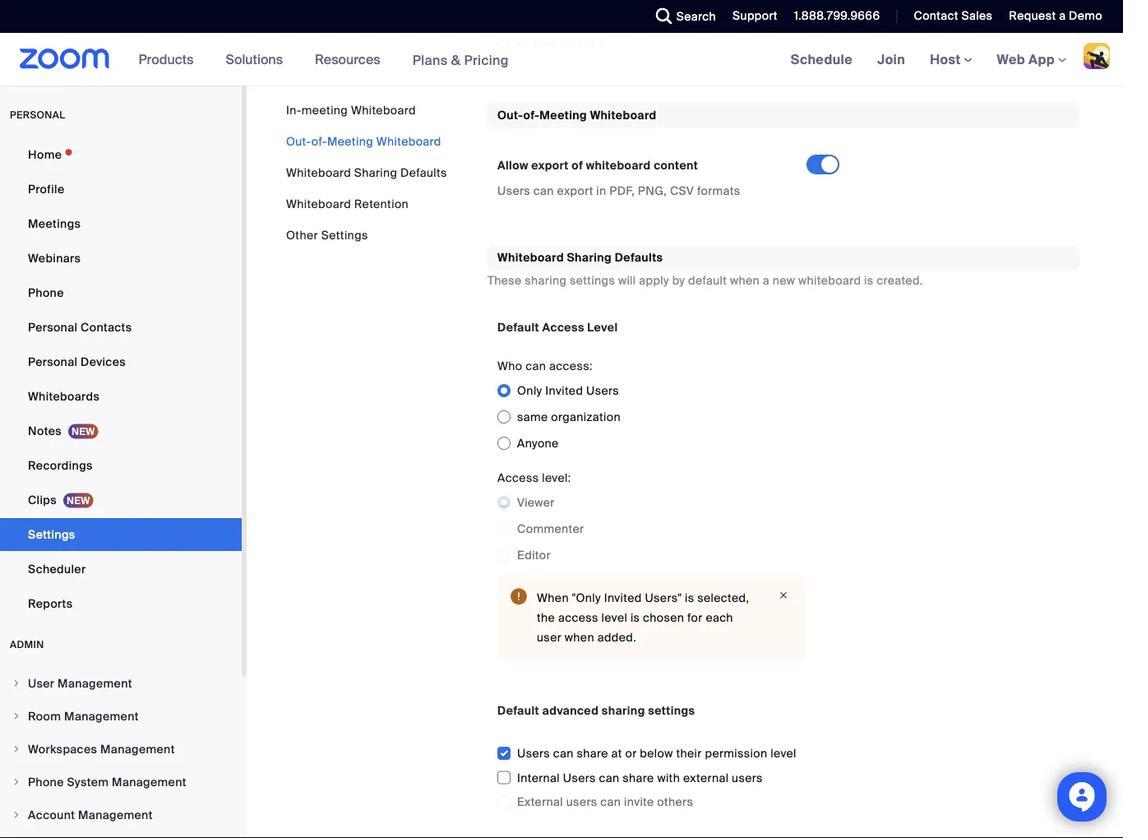 Task type: describe. For each thing, give the bounding box(es) containing it.
right image for account
[[12, 810, 21, 820]]

organization
[[551, 409, 621, 425]]

contact
[[914, 8, 959, 23]]

when
[[537, 590, 569, 606]]

management for room management
[[64, 709, 139, 724]]

right image for phone
[[12, 777, 21, 787]]

0 horizontal spatial meeting
[[327, 134, 374, 149]]

viewer
[[518, 495, 555, 510]]

0 vertical spatial users
[[732, 771, 763, 786]]

personal for personal devices
[[28, 354, 78, 369]]

sharing for whiteboard sharing defaults these sharing settings will apply by default when a new whiteboard is created.
[[567, 250, 612, 265]]

demo
[[1070, 8, 1103, 23]]

invite
[[624, 795, 655, 810]]

request
[[1010, 8, 1057, 23]]

added.
[[598, 630, 637, 645]]

level for permission
[[771, 746, 797, 762]]

1 vertical spatial access
[[498, 470, 539, 486]]

default for default access level
[[498, 320, 540, 335]]

of- inside menu bar
[[312, 134, 327, 149]]

notes link
[[0, 415, 242, 448]]

other settings
[[286, 227, 368, 243]]

host button
[[931, 51, 973, 68]]

personal for personal contacts
[[28, 320, 78, 335]]

for
[[688, 610, 703, 625]]

the
[[537, 610, 556, 625]]

a inside whiteboard sharing defaults these sharing settings will apply by default when a new whiteboard is created.
[[763, 273, 770, 288]]

external
[[518, 795, 564, 810]]

personal devices link
[[0, 346, 242, 378]]

when "only invited users" is selected, the access level is chosen for each user when added.
[[537, 590, 750, 645]]

anyone
[[518, 436, 559, 451]]

allow
[[498, 157, 529, 173]]

settings link
[[0, 518, 242, 551]]

host
[[931, 51, 965, 68]]

0 vertical spatial meeting
[[540, 107, 588, 123]]

1 horizontal spatial access
[[543, 320, 585, 335]]

or
[[626, 746, 637, 762]]

with
[[658, 771, 681, 786]]

users up internal
[[518, 746, 550, 762]]

when "only invited users" is selected, the access level is chosen for each user when added. alert
[[498, 575, 807, 661]]

reports
[[28, 596, 73, 611]]

1 horizontal spatial is
[[685, 590, 695, 606]]

can left "invite"
[[601, 795, 621, 810]]

products button
[[139, 33, 201, 86]]

advanced
[[543, 703, 599, 718]]

sharing for whiteboard sharing defaults
[[354, 165, 398, 180]]

zoom logo image
[[20, 49, 110, 69]]

same
[[518, 409, 548, 425]]

menu bar containing in-meeting whiteboard
[[286, 102, 447, 244]]

personal menu menu
[[0, 138, 242, 622]]

1 vertical spatial sharing
[[602, 703, 646, 718]]

users can export in pdf, png, csv formats
[[498, 183, 741, 198]]

only invited users
[[518, 383, 620, 398]]

right image for room management
[[12, 712, 21, 722]]

in-meeting whiteboard link
[[286, 102, 416, 118]]

workspaces management
[[28, 742, 175, 757]]

png,
[[638, 183, 667, 198]]

home link
[[0, 138, 242, 171]]

their
[[677, 746, 702, 762]]

phone link
[[0, 276, 242, 309]]

1 horizontal spatial of-
[[524, 107, 540, 123]]

join
[[878, 51, 906, 68]]

participants
[[535, 35, 602, 51]]

default advanced sharing settings
[[498, 703, 696, 718]]

out-of-meeting whiteboard link
[[286, 134, 442, 149]]

settings inside menu bar
[[321, 227, 368, 243]]

new
[[773, 273, 796, 288]]

0 vertical spatial export
[[532, 157, 569, 173]]

access level: option group
[[498, 490, 807, 569]]

default for default advanced sharing settings
[[498, 703, 540, 718]]

recordings
[[28, 458, 93, 473]]

editor
[[518, 548, 551, 563]]

default access level
[[498, 320, 618, 335]]

web app button
[[998, 51, 1067, 68]]

product information navigation
[[126, 33, 522, 87]]

admin
[[10, 638, 44, 651]]

home
[[28, 147, 62, 162]]

access:
[[550, 358, 593, 374]]

sharing inside whiteboard sharing defaults these sharing settings will apply by default when a new whiteboard is created.
[[525, 273, 567, 288]]

can for access:
[[526, 358, 546, 374]]

close image
[[774, 588, 794, 603]]

level for access
[[602, 610, 628, 625]]

schedule
[[791, 51, 853, 68]]

1.888.799.9666
[[795, 8, 881, 23]]

is inside whiteboard sharing defaults these sharing settings will apply by default when a new whiteboard is created.
[[865, 273, 874, 288]]

personal
[[10, 109, 65, 121]]

commenter
[[518, 521, 584, 537]]

whiteboard sharing defaults
[[286, 165, 447, 180]]

solutions button
[[226, 33, 291, 86]]

meetings navigation
[[779, 33, 1124, 87]]

management for account management
[[78, 808, 153, 823]]

all
[[518, 35, 532, 51]]

all participants
[[518, 35, 602, 51]]

admin menu menu
[[0, 668, 242, 838]]

products
[[139, 51, 194, 68]]

whiteboard up out-of-meeting whiteboard link
[[351, 102, 416, 118]]

1 vertical spatial users
[[567, 795, 598, 810]]

app
[[1029, 51, 1056, 68]]

other settings link
[[286, 227, 368, 243]]

profile picture image
[[1084, 43, 1111, 69]]

personal devices
[[28, 354, 126, 369]]

chosen
[[643, 610, 685, 625]]

web app
[[998, 51, 1056, 68]]

management for user management
[[58, 676, 132, 691]]

internal
[[518, 771, 560, 786]]

csv
[[671, 183, 695, 198]]

whiteboard sharing defaults element
[[488, 245, 1080, 834]]

solutions
[[226, 51, 283, 68]]

recordings link
[[0, 449, 242, 482]]

in
[[597, 183, 607, 198]]

plans
[[413, 51, 448, 68]]

access level:
[[498, 470, 571, 486]]

whiteboard sharing defaults link
[[286, 165, 447, 180]]

0 horizontal spatial whiteboard
[[586, 157, 651, 173]]

in-
[[286, 102, 302, 118]]

whiteboard retention link
[[286, 196, 409, 211]]

1 vertical spatial share
[[623, 771, 655, 786]]

profile link
[[0, 173, 242, 206]]

defaults for whiteboard sharing defaults
[[401, 165, 447, 180]]

warning image
[[511, 588, 527, 605]]

apply
[[639, 273, 670, 288]]



Task type: vqa. For each thing, say whether or not it's contained in the screenshot.
cost.
no



Task type: locate. For each thing, give the bounding box(es) containing it.
can inside out-of-meeting whiteboard element
[[534, 183, 554, 198]]

phone system management menu item
[[0, 767, 242, 798]]

0 vertical spatial whiteboard
[[586, 157, 651, 173]]

1 vertical spatial is
[[685, 590, 695, 606]]

can left in
[[534, 183, 554, 198]]

when inside when "only invited users" is selected, the access level is chosen for each user when added.
[[565, 630, 595, 645]]

0 horizontal spatial when
[[565, 630, 595, 645]]

0 vertical spatial phone
[[28, 285, 64, 300]]

0 vertical spatial of-
[[524, 107, 540, 123]]

users"
[[645, 590, 682, 606]]

resources button
[[315, 33, 388, 86]]

0 horizontal spatial is
[[631, 610, 640, 625]]

phone down webinars
[[28, 285, 64, 300]]

right image
[[12, 679, 21, 689], [12, 712, 21, 722], [12, 745, 21, 754]]

whiteboard inside whiteboard sharing defaults these sharing settings will apply by default when a new whiteboard is created.
[[799, 273, 862, 288]]

0 horizontal spatial access
[[498, 470, 539, 486]]

0 vertical spatial invited
[[546, 383, 584, 398]]

allow export of whiteboard content
[[498, 157, 699, 173]]

out-of-meeting whiteboard element
[[488, 102, 1080, 219]]

when down "access"
[[565, 630, 595, 645]]

default left advanced
[[498, 703, 540, 718]]

1 vertical spatial when
[[565, 630, 595, 645]]

user
[[537, 630, 562, 645]]

0 horizontal spatial settings
[[28, 527, 75, 542]]

0 vertical spatial personal
[[28, 320, 78, 335]]

pdf,
[[610, 183, 635, 198]]

support
[[733, 8, 778, 23]]

export
[[532, 157, 569, 173], [557, 183, 594, 198]]

right image left room
[[12, 712, 21, 722]]

sharing up retention at the top of the page
[[354, 165, 398, 180]]

2 horizontal spatial is
[[865, 273, 874, 288]]

by
[[673, 273, 686, 288]]

a left new
[[763, 273, 770, 288]]

1.888.799.9666 button up schedule link
[[795, 8, 881, 23]]

1 horizontal spatial a
[[1060, 8, 1067, 23]]

share left at
[[577, 746, 609, 762]]

can for export
[[534, 183, 554, 198]]

3 right image from the top
[[12, 745, 21, 754]]

1 vertical spatial out-of-meeting whiteboard
[[286, 134, 442, 149]]

management inside menu item
[[64, 709, 139, 724]]

user management
[[28, 676, 132, 691]]

personal up personal devices
[[28, 320, 78, 335]]

1 horizontal spatial sharing
[[567, 250, 612, 265]]

0 vertical spatial is
[[865, 273, 874, 288]]

meeting down in-meeting whiteboard link
[[327, 134, 374, 149]]

1 vertical spatial export
[[557, 183, 594, 198]]

2 right image from the top
[[12, 712, 21, 722]]

phone inside phone system management "menu item"
[[28, 775, 64, 790]]

phone for phone
[[28, 285, 64, 300]]

defaults up 'will'
[[615, 250, 663, 265]]

meetings
[[28, 216, 81, 231]]

2 right image from the top
[[12, 810, 21, 820]]

1 horizontal spatial out-of-meeting whiteboard
[[498, 107, 657, 123]]

support link
[[721, 0, 782, 33], [733, 8, 778, 23]]

request a demo link
[[997, 0, 1124, 33], [1010, 8, 1103, 23]]

right image for workspaces management
[[12, 745, 21, 754]]

right image for user management
[[12, 679, 21, 689]]

0 vertical spatial right image
[[12, 777, 21, 787]]

0 vertical spatial when
[[731, 273, 760, 288]]

whiteboard up 'other settings'
[[286, 196, 351, 211]]

settings down whiteboard retention 'link'
[[321, 227, 368, 243]]

reports link
[[0, 587, 242, 620]]

whiteboards
[[28, 389, 100, 404]]

"only
[[572, 590, 601, 606]]

settings left 'will'
[[570, 273, 616, 288]]

clips link
[[0, 484, 242, 517]]

can up only
[[526, 358, 546, 374]]

2 phone from the top
[[28, 775, 64, 790]]

selected,
[[698, 590, 750, 606]]

1 vertical spatial meeting
[[327, 134, 374, 149]]

whiteboard up allow export of whiteboard content
[[590, 107, 657, 123]]

1 horizontal spatial whiteboard
[[799, 273, 862, 288]]

system
[[67, 775, 109, 790]]

whiteboard inside whiteboard sharing defaults these sharing settings will apply by default when a new whiteboard is created.
[[498, 250, 564, 265]]

2 vertical spatial is
[[631, 610, 640, 625]]

1 horizontal spatial meeting
[[540, 107, 588, 123]]

export left of
[[532, 157, 569, 173]]

access left level
[[543, 320, 585, 335]]

content
[[654, 157, 699, 173]]

retention
[[354, 196, 409, 211]]

phone
[[28, 285, 64, 300], [28, 775, 64, 790]]

2 default from the top
[[498, 703, 540, 718]]

users right external
[[567, 795, 598, 810]]

internal users can share with external users
[[518, 771, 763, 786]]

access up viewer
[[498, 470, 539, 486]]

sharing down in
[[567, 250, 612, 265]]

&
[[451, 51, 461, 68]]

right image
[[12, 777, 21, 787], [12, 810, 21, 820]]

1 vertical spatial sharing
[[567, 250, 612, 265]]

defaults
[[401, 165, 447, 180], [615, 250, 663, 265]]

will
[[619, 273, 636, 288]]

room management menu item
[[0, 701, 242, 732]]

personal contacts link
[[0, 311, 242, 344]]

0 horizontal spatial sharing
[[354, 165, 398, 180]]

schedule link
[[779, 33, 866, 86]]

share
[[577, 746, 609, 762], [623, 771, 655, 786]]

right image left account
[[12, 810, 21, 820]]

users down permission
[[732, 771, 763, 786]]

0 vertical spatial access
[[543, 320, 585, 335]]

1 horizontal spatial defaults
[[615, 250, 663, 265]]

banner containing products
[[0, 33, 1124, 87]]

right image inside phone system management "menu item"
[[12, 777, 21, 787]]

share up "invite"
[[623, 771, 655, 786]]

1 horizontal spatial out-
[[498, 107, 524, 123]]

account
[[28, 808, 75, 823]]

defaults up retention at the top of the page
[[401, 165, 447, 180]]

clips
[[28, 492, 57, 508]]

settings
[[321, 227, 368, 243], [28, 527, 75, 542]]

out- up the allow
[[498, 107, 524, 123]]

0 horizontal spatial out-of-meeting whiteboard
[[286, 134, 442, 149]]

0 horizontal spatial settings
[[570, 273, 616, 288]]

settings inside personal menu menu
[[28, 527, 75, 542]]

defaults inside whiteboard sharing defaults these sharing settings will apply by default when a new whiteboard is created.
[[615, 250, 663, 265]]

meeting up of
[[540, 107, 588, 123]]

invited inside who can access: option group
[[546, 383, 584, 398]]

0 horizontal spatial share
[[577, 746, 609, 762]]

room
[[28, 709, 61, 724]]

all participants option group
[[498, 0, 853, 56]]

in-meeting whiteboard
[[286, 102, 416, 118]]

0 horizontal spatial out-
[[286, 134, 312, 149]]

right image inside account management menu item
[[12, 810, 21, 820]]

1 vertical spatial level
[[771, 746, 797, 762]]

1 horizontal spatial users
[[732, 771, 763, 786]]

contact sales link
[[902, 0, 997, 33], [914, 8, 993, 23]]

default up who
[[498, 320, 540, 335]]

1 vertical spatial right image
[[12, 810, 21, 820]]

can for share
[[554, 746, 574, 762]]

1 right image from the top
[[12, 777, 21, 787]]

1 vertical spatial of-
[[312, 134, 327, 149]]

export down of
[[557, 183, 594, 198]]

2 personal from the top
[[28, 354, 78, 369]]

sharing inside whiteboard sharing defaults these sharing settings will apply by default when a new whiteboard is created.
[[567, 250, 612, 265]]

permission
[[705, 746, 768, 762]]

phone for phone system management
[[28, 775, 64, 790]]

right image left user
[[12, 679, 21, 689]]

1 vertical spatial settings
[[649, 703, 696, 718]]

whiteboard up these
[[498, 250, 564, 265]]

1 vertical spatial whiteboard
[[799, 273, 862, 288]]

is left created.
[[865, 273, 874, 288]]

1 vertical spatial default
[[498, 703, 540, 718]]

when right default
[[731, 273, 760, 288]]

management for workspaces management
[[100, 742, 175, 757]]

0 horizontal spatial level
[[602, 610, 628, 625]]

right image inside "workspaces management" menu item
[[12, 745, 21, 754]]

scheduler
[[28, 562, 86, 577]]

1 horizontal spatial share
[[623, 771, 655, 786]]

is up added.
[[631, 610, 640, 625]]

0 vertical spatial defaults
[[401, 165, 447, 180]]

0 vertical spatial settings
[[321, 227, 368, 243]]

contact sales
[[914, 8, 993, 23]]

0 vertical spatial right image
[[12, 679, 21, 689]]

1 horizontal spatial sharing
[[602, 703, 646, 718]]

1 horizontal spatial level
[[771, 746, 797, 762]]

level
[[588, 320, 618, 335]]

1 vertical spatial settings
[[28, 527, 75, 542]]

users inside who can access: option group
[[587, 383, 620, 398]]

out- inside menu bar
[[286, 134, 312, 149]]

of-
[[524, 107, 540, 123], [312, 134, 327, 149]]

1.888.799.9666 button up "schedule"
[[782, 0, 885, 33]]

request a demo
[[1010, 8, 1103, 23]]

invited inside when "only invited users" is selected, the access level is chosen for each user when added.
[[604, 590, 642, 606]]

1.888.799.9666 button
[[782, 0, 885, 33], [795, 8, 881, 23]]

pricing
[[464, 51, 509, 68]]

workspaces management menu item
[[0, 734, 242, 765]]

invited down access:
[[546, 383, 584, 398]]

sharing
[[354, 165, 398, 180], [567, 250, 612, 265]]

whiteboard up users can export in pdf, png, csv formats
[[586, 157, 651, 173]]

right image inside room management menu item
[[12, 712, 21, 722]]

defaults for whiteboard sharing defaults these sharing settings will apply by default when a new whiteboard is created.
[[615, 250, 663, 265]]

menu bar
[[286, 102, 447, 244]]

plans & pricing
[[413, 51, 509, 68]]

1 horizontal spatial settings
[[321, 227, 368, 243]]

meeting
[[302, 102, 348, 118]]

menu item
[[0, 833, 242, 838]]

users down the allow
[[498, 183, 531, 198]]

meeting
[[540, 107, 588, 123], [327, 134, 374, 149]]

profile
[[28, 181, 65, 197]]

1 vertical spatial personal
[[28, 354, 78, 369]]

whiteboard sharing defaults these sharing settings will apply by default when a new whiteboard is created.
[[488, 250, 924, 288]]

level right permission
[[771, 746, 797, 762]]

1 horizontal spatial settings
[[649, 703, 696, 718]]

level inside when "only invited users" is selected, the access level is chosen for each user when added.
[[602, 610, 628, 625]]

these
[[488, 273, 522, 288]]

phone system management
[[28, 775, 187, 790]]

level up added.
[[602, 610, 628, 625]]

0 vertical spatial a
[[1060, 8, 1067, 23]]

access
[[559, 610, 599, 625]]

0 horizontal spatial a
[[763, 273, 770, 288]]

right image left workspaces
[[12, 745, 21, 754]]

external
[[684, 771, 729, 786]]

2 vertical spatial right image
[[12, 745, 21, 754]]

at
[[612, 746, 623, 762]]

who can access: option group
[[498, 378, 807, 457]]

user management menu item
[[0, 668, 242, 699]]

management down room management menu item on the left of page
[[100, 742, 175, 757]]

whiteboards link
[[0, 380, 242, 413]]

invited right "only
[[604, 590, 642, 606]]

management up room management
[[58, 676, 132, 691]]

0 horizontal spatial users
[[567, 795, 598, 810]]

out- down in-
[[286, 134, 312, 149]]

of- down meeting
[[312, 134, 327, 149]]

invited
[[546, 383, 584, 398], [604, 590, 642, 606]]

level:
[[542, 470, 571, 486]]

can up internal
[[554, 746, 574, 762]]

0 vertical spatial sharing
[[525, 273, 567, 288]]

is
[[865, 273, 874, 288], [685, 590, 695, 606], [631, 610, 640, 625]]

1 phone from the top
[[28, 285, 64, 300]]

settings up users can share at or below their permission level
[[649, 703, 696, 718]]

0 horizontal spatial defaults
[[401, 165, 447, 180]]

0 horizontal spatial sharing
[[525, 273, 567, 288]]

others
[[658, 795, 694, 810]]

personal up whiteboards
[[28, 354, 78, 369]]

management inside "menu item"
[[112, 775, 187, 790]]

0 vertical spatial settings
[[570, 273, 616, 288]]

settings
[[570, 273, 616, 288], [649, 703, 696, 718]]

1 vertical spatial defaults
[[615, 250, 663, 265]]

0 vertical spatial default
[[498, 320, 540, 335]]

who can access:
[[498, 358, 593, 374]]

is up for
[[685, 590, 695, 606]]

banner
[[0, 33, 1124, 87]]

a left demo
[[1060, 8, 1067, 23]]

sharing up at
[[602, 703, 646, 718]]

notes
[[28, 423, 62, 439]]

users inside out-of-meeting whiteboard element
[[498, 183, 531, 198]]

1 personal from the top
[[28, 320, 78, 335]]

0 horizontal spatial invited
[[546, 383, 584, 398]]

room management
[[28, 709, 139, 724]]

right image left system
[[12, 777, 21, 787]]

management up workspaces management
[[64, 709, 139, 724]]

right image inside user management menu item
[[12, 679, 21, 689]]

0 vertical spatial sharing
[[354, 165, 398, 180]]

each
[[706, 610, 734, 625]]

webinars
[[28, 251, 81, 266]]

out-of-meeting whiteboard inside menu bar
[[286, 134, 442, 149]]

access
[[543, 320, 585, 335], [498, 470, 539, 486]]

management down phone system management "menu item"
[[78, 808, 153, 823]]

contacts
[[81, 320, 132, 335]]

0 vertical spatial out-of-meeting whiteboard
[[498, 107, 657, 123]]

default
[[689, 273, 728, 288]]

when inside whiteboard sharing defaults these sharing settings will apply by default when a new whiteboard is created.
[[731, 273, 760, 288]]

1 horizontal spatial invited
[[604, 590, 642, 606]]

whiteboard right new
[[799, 273, 862, 288]]

plans & pricing link
[[413, 51, 509, 68], [413, 51, 509, 68]]

whiteboard up whiteboard sharing defaults link in the top left of the page
[[377, 134, 442, 149]]

1 default from the top
[[498, 320, 540, 335]]

1 vertical spatial right image
[[12, 712, 21, 722]]

1 vertical spatial out-
[[286, 134, 312, 149]]

meetings link
[[0, 207, 242, 240]]

0 vertical spatial share
[[577, 746, 609, 762]]

1 right image from the top
[[12, 679, 21, 689]]

0 vertical spatial level
[[602, 610, 628, 625]]

sharing right these
[[525, 273, 567, 288]]

account management menu item
[[0, 800, 242, 831]]

out-of-meeting whiteboard up of
[[498, 107, 657, 123]]

1 horizontal spatial when
[[731, 273, 760, 288]]

whiteboard up whiteboard retention 'link'
[[286, 165, 351, 180]]

phone inside phone link
[[28, 285, 64, 300]]

users up organization
[[587, 383, 620, 398]]

workspaces
[[28, 742, 97, 757]]

settings up scheduler on the bottom of the page
[[28, 527, 75, 542]]

settings inside whiteboard sharing defaults these sharing settings will apply by default when a new whiteboard is created.
[[570, 273, 616, 288]]

webinars link
[[0, 242, 242, 275]]

formats
[[698, 183, 741, 198]]

1 vertical spatial a
[[763, 273, 770, 288]]

account management
[[28, 808, 153, 823]]

management down "workspaces management" menu item
[[112, 775, 187, 790]]

1 vertical spatial phone
[[28, 775, 64, 790]]

of- up the allow
[[524, 107, 540, 123]]

0 horizontal spatial of-
[[312, 134, 327, 149]]

0 vertical spatial out-
[[498, 107, 524, 123]]

can up "external users can invite others"
[[599, 771, 620, 786]]

1 vertical spatial invited
[[604, 590, 642, 606]]

users up "external users can invite others"
[[563, 771, 596, 786]]

phone up account
[[28, 775, 64, 790]]

out-of-meeting whiteboard up whiteboard sharing defaults link in the top left of the page
[[286, 134, 442, 149]]

below
[[640, 746, 674, 762]]



